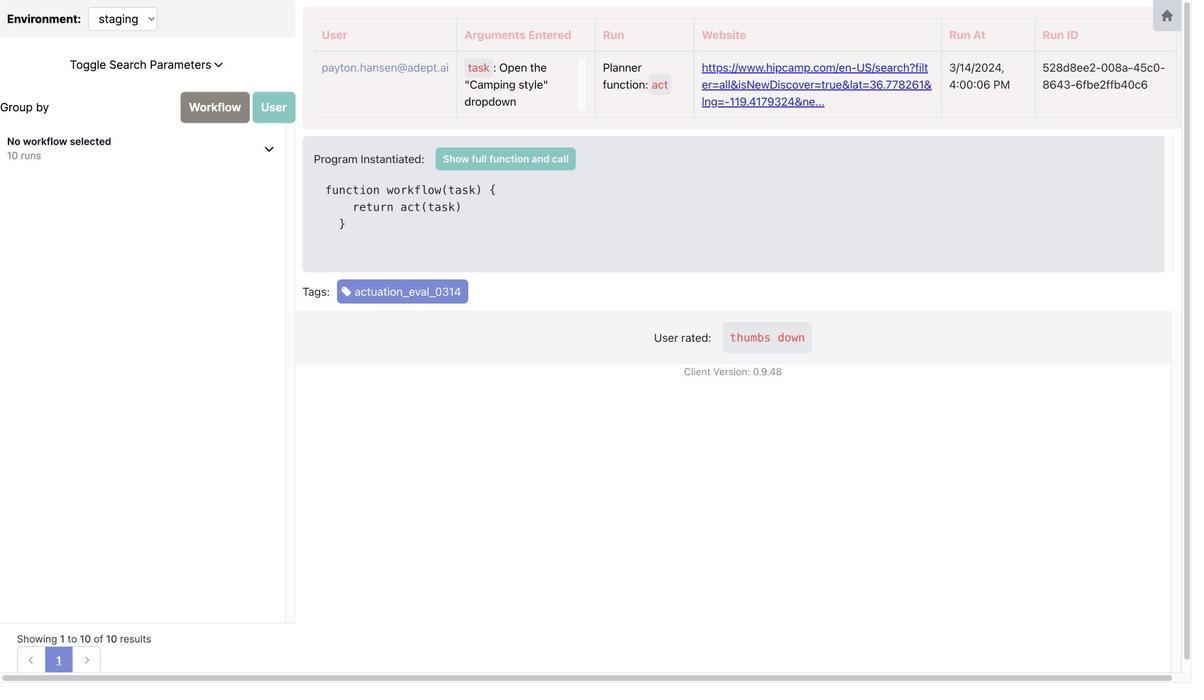 Task type: describe. For each thing, give the bounding box(es) containing it.
pagination element
[[17, 646, 101, 675]]



Task type: vqa. For each thing, say whether or not it's contained in the screenshot.
THE JOHNNY.LEE@ADEPT.AI in terryturtle85.atlassian.net johnny.lee@adept.ai 11/20/2023, 8:17:24 PM
no



